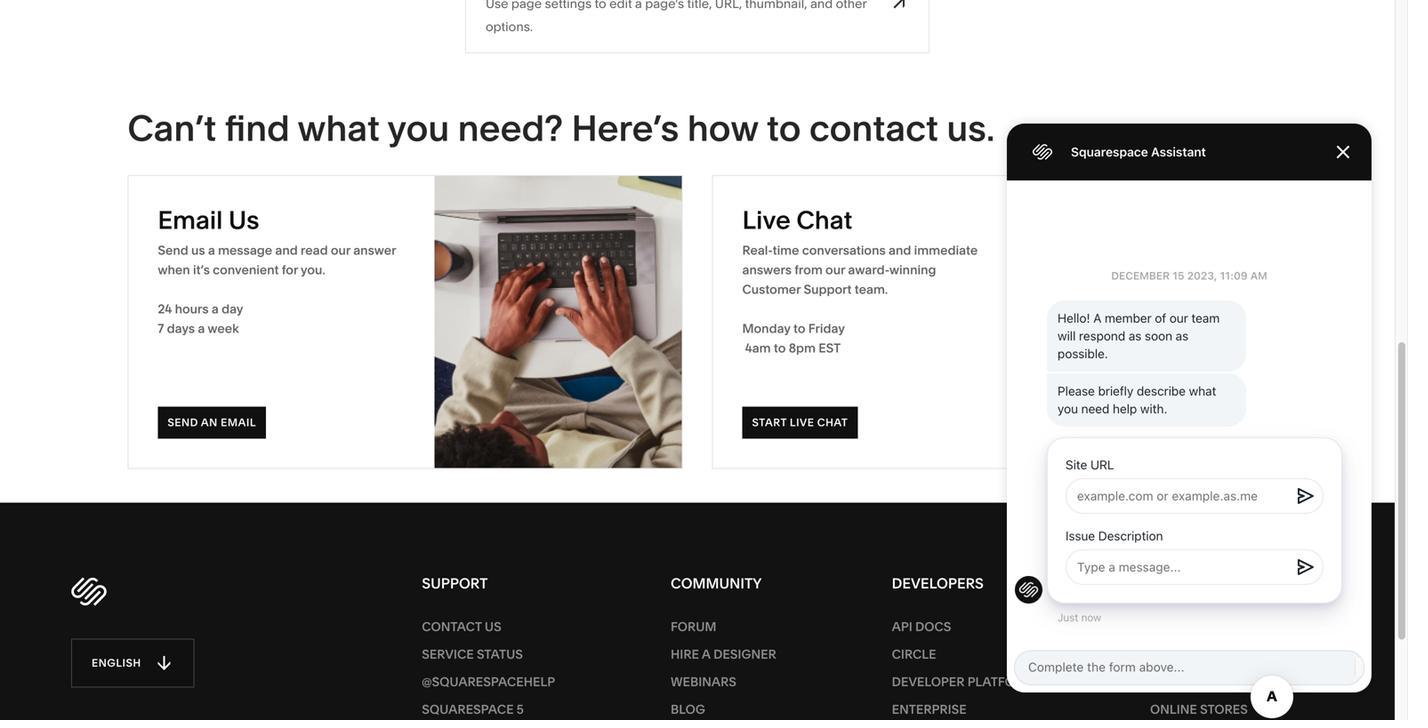 Task type: locate. For each thing, give the bounding box(es) containing it.
monday to friday 4am to 8pm est
[[743, 321, 845, 356]]

0 vertical spatial our
[[331, 243, 351, 258]]

1 horizontal spatial us
[[485, 620, 502, 635]]

1 vertical spatial website
[[1151, 647, 1205, 662]]

title,
[[688, 0, 712, 11]]

and up 'for'
[[275, 243, 298, 258]]

us up message
[[229, 205, 259, 235]]

find
[[225, 106, 290, 150]]

week
[[208, 321, 239, 337]]

a right days
[[198, 321, 205, 337]]

0 vertical spatial website
[[1151, 620, 1205, 635]]

our up support
[[826, 263, 846, 278]]

us inside email us send us a message and read our answer when it's convenient for you.
[[229, 205, 259, 235]]

platform
[[968, 675, 1035, 690]]

support
[[804, 282, 852, 297]]

our inside email us send us a message and read our answer when it's convenient for you.
[[331, 243, 351, 258]]

0 horizontal spatial and
[[275, 243, 298, 258]]

to up 8pm
[[794, 321, 806, 337]]

forum link
[[671, 614, 777, 641]]

0 vertical spatial us
[[229, 205, 259, 235]]

can't find what you need? here's how to contact us.
[[128, 106, 995, 150]]

can't
[[128, 106, 217, 150]]

templates
[[1207, 620, 1279, 635]]

answers
[[743, 263, 792, 278]]

use page settings to edit a page's title, url, thumbnail, and other options.
[[486, 0, 867, 34]]

contact
[[422, 620, 482, 635]]

you.
[[301, 263, 326, 278]]

start live chat button
[[743, 407, 858, 439]]

to right how
[[767, 106, 802, 150]]

developers
[[892, 576, 984, 593]]

1 vertical spatial us
[[485, 620, 502, 635]]

domain
[[1151, 675, 1204, 690]]

search
[[1247, 675, 1298, 690]]

winning
[[890, 263, 937, 278]]

thumbnail,
[[746, 0, 808, 11]]

1 website from the top
[[1151, 620, 1205, 635]]

start
[[753, 417, 787, 430]]

it's
[[193, 263, 210, 278]]

2 website from the top
[[1151, 647, 1205, 662]]

website up the 'website design'
[[1151, 620, 1205, 635]]

circle link
[[892, 641, 1035, 669]]

website templates
[[1151, 620, 1279, 635]]

stores
[[1201, 703, 1249, 718]]

day
[[222, 302, 243, 317]]

to
[[595, 0, 607, 11], [767, 106, 802, 150], [794, 321, 806, 337], [774, 341, 786, 356]]

1 vertical spatial our
[[826, 263, 846, 278]]

enterprise link
[[892, 696, 1035, 721]]

live chat real-time conversations and immediate answers from our award-winning customer support team.
[[743, 205, 978, 297]]

a right us
[[208, 243, 215, 258]]

website up domain
[[1151, 647, 1205, 662]]

webinars link
[[671, 669, 777, 696]]

contact us link
[[422, 614, 556, 641]]

live
[[743, 205, 791, 235]]

other
[[836, 0, 867, 11]]

and inside email us send us a message and read our answer when it's convenient for you.
[[275, 243, 298, 258]]

squarespace 5
[[422, 703, 524, 718]]

a right hire
[[702, 647, 711, 662]]

when
[[158, 263, 190, 278]]

0 horizontal spatial our
[[331, 243, 351, 258]]

you
[[388, 106, 450, 150]]

an
[[201, 417, 218, 430]]

use
[[486, 0, 509, 11]]

service status
[[422, 647, 523, 662]]

a inside use page settings to edit a page's title, url, thumbnail, and other options.
[[635, 0, 643, 11]]

and inside use page settings to edit a page's title, url, thumbnail, and other options.
[[811, 0, 833, 11]]

name
[[1207, 675, 1245, 690]]

api docs
[[892, 620, 952, 635]]

and up winning
[[889, 243, 912, 258]]

to right '4am'
[[774, 341, 786, 356]]

online
[[1151, 703, 1198, 718]]

read
[[301, 243, 328, 258]]

conversations
[[803, 243, 886, 258]]

our right read on the left of the page
[[331, 243, 351, 258]]

real-
[[743, 243, 773, 258]]

website inside 'link'
[[1151, 647, 1205, 662]]

customer
[[743, 282, 801, 297]]

us.
[[947, 106, 995, 150]]

a right edit
[[635, 0, 643, 11]]

0 horizontal spatial us
[[229, 205, 259, 235]]

start live chat
[[753, 417, 849, 430]]

can't find what you need? here's how to contact us. main content
[[0, 0, 1396, 717]]

and left other
[[811, 0, 833, 11]]

us up the service status link
[[485, 620, 502, 635]]

url,
[[715, 0, 743, 11]]

design
[[1208, 647, 1255, 662]]

us for email
[[229, 205, 259, 235]]

us for contact
[[485, 620, 502, 635]]

a left the day
[[212, 302, 219, 317]]

online stores link
[[1151, 696, 1324, 721]]

1 horizontal spatial and
[[811, 0, 833, 11]]

days
[[167, 321, 195, 337]]

2 horizontal spatial and
[[889, 243, 912, 258]]

website
[[1151, 620, 1205, 635], [1151, 647, 1205, 662]]

website for website templates
[[1151, 620, 1205, 635]]

1 horizontal spatial our
[[826, 263, 846, 278]]

english link
[[71, 640, 422, 689]]

to left edit
[[595, 0, 607, 11]]

7
[[158, 321, 164, 337]]

send
[[158, 243, 188, 258]]

developer platform link
[[892, 669, 1035, 696]]



Task type: vqa. For each thing, say whether or not it's contained in the screenshot.
structure at the bottom of the page
no



Task type: describe. For each thing, give the bounding box(es) containing it.
status
[[477, 647, 523, 662]]

send an email
[[168, 417, 256, 430]]

squarespace
[[422, 703, 514, 718]]

blog link
[[671, 696, 777, 721]]

live
[[790, 417, 815, 430]]

answer
[[354, 243, 396, 258]]

@squarespacehelp link
[[422, 669, 556, 696]]

@squarespacehelp
[[422, 675, 556, 690]]

message
[[218, 243, 272, 258]]

5
[[517, 703, 524, 718]]

service
[[422, 647, 474, 662]]

a inside hire a designer link
[[702, 647, 711, 662]]

email
[[221, 417, 256, 430]]

developer
[[892, 675, 965, 690]]

settings
[[545, 0, 592, 11]]

chat
[[797, 205, 853, 235]]

page
[[512, 0, 542, 11]]

website design
[[1151, 647, 1255, 662]]

use page settings to edit a page's title, url, thumbnail, and other options. link
[[466, 0, 930, 53]]

24
[[158, 302, 172, 317]]

and inside live chat real-time conversations and immediate answers from our award-winning customer support team.
[[889, 243, 912, 258]]

english
[[92, 657, 141, 670]]

designer
[[714, 647, 777, 662]]

team.
[[855, 282, 889, 297]]

website design link
[[1151, 641, 1324, 669]]

contact
[[810, 106, 939, 150]]

developer platform
[[892, 675, 1035, 690]]

est
[[819, 341, 841, 356]]

forum
[[671, 620, 717, 635]]

contact us
[[422, 620, 502, 635]]

for
[[282, 263, 298, 278]]

hire a designer link
[[671, 641, 777, 669]]

email us send us a message and read our answer when it's convenient for you.
[[158, 205, 396, 278]]

award-
[[849, 263, 890, 278]]

send an email button
[[158, 407, 266, 439]]

hire a designer
[[671, 647, 777, 662]]

what
[[298, 106, 380, 150]]

convenient
[[213, 263, 279, 278]]

hours
[[175, 302, 209, 317]]

time
[[773, 243, 800, 258]]

blog
[[671, 703, 706, 718]]

enterprise
[[892, 703, 967, 718]]

send
[[168, 417, 198, 430]]

english button
[[71, 640, 195, 689]]

webinars
[[671, 675, 737, 690]]

our inside live chat real-time conversations and immediate answers from our award-winning customer support team.
[[826, 263, 846, 278]]

friday
[[809, 321, 845, 337]]

need?
[[458, 106, 564, 150]]

website for website design
[[1151, 647, 1205, 662]]

chat
[[818, 417, 849, 430]]

email
[[158, 205, 223, 235]]

squarespace 5 link
[[422, 696, 556, 721]]

service status link
[[422, 641, 556, 669]]

from
[[795, 263, 823, 278]]

community
[[671, 576, 762, 593]]

to inside use page settings to edit a page's title, url, thumbnail, and other options.
[[595, 0, 607, 11]]

how
[[688, 106, 759, 150]]

circle
[[892, 647, 937, 662]]

api docs link
[[892, 614, 1035, 641]]

docs
[[916, 620, 952, 635]]

a inside email us send us a message and read our answer when it's convenient for you.
[[208, 243, 215, 258]]

4am
[[746, 341, 771, 356]]

hire
[[671, 647, 700, 662]]

monday
[[743, 321, 791, 337]]

us
[[191, 243, 205, 258]]

8pm
[[789, 341, 816, 356]]

edit
[[610, 0, 632, 11]]

page's
[[645, 0, 685, 11]]

api
[[892, 620, 913, 635]]

24 hours a day 7 days a week
[[158, 302, 243, 337]]

website templates link
[[1151, 614, 1324, 641]]

here's
[[572, 106, 679, 150]]

domain name search link
[[1151, 669, 1324, 696]]



